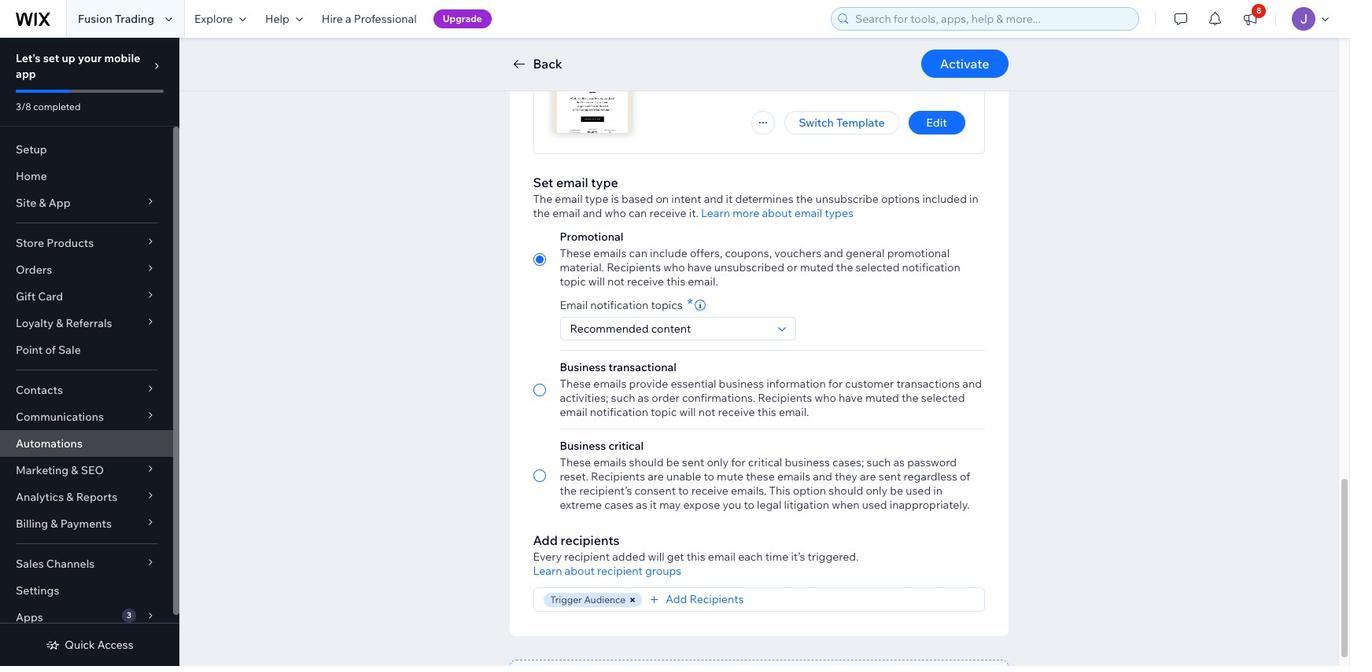Task type: locate. For each thing, give the bounding box(es) containing it.
notification inside email notification topics *
[[591, 298, 649, 313]]

included
[[923, 192, 967, 206]]

added
[[613, 550, 646, 564]]

as right cases
[[636, 498, 648, 512]]

0 horizontal spatial to
[[679, 484, 689, 498]]

transactional
[[609, 361, 677, 375]]

about up trigger audience at left
[[565, 564, 595, 579]]

receive up mute
[[718, 405, 755, 420]]

app
[[49, 196, 71, 210]]

0 horizontal spatial be
[[667, 456, 680, 470]]

0 vertical spatial will
[[589, 275, 605, 289]]

business up activities;
[[560, 361, 606, 375]]

email inside the business transactional these emails provide essential business information for customer transactions and activities; such as order confirmations. recipients who have muted the selected email notification topic will not receive this email.
[[560, 405, 588, 420]]

notification right general
[[903, 261, 961, 275]]

about inside the add recipients every recipient added will get this email each time it's triggered. learn about recipient groups
[[565, 564, 595, 579]]

in
[[970, 192, 979, 206], [934, 484, 943, 498]]

it
[[726, 192, 733, 206], [650, 498, 657, 512]]

reports
[[76, 490, 117, 505]]

set
[[533, 175, 554, 190]]

these down promotional
[[560, 246, 591, 261]]

0 horizontal spatial have
[[688, 261, 712, 275]]

& right loyalty on the top
[[56, 316, 63, 331]]

2 business from the top
[[560, 439, 606, 453]]

not inside promotional these emails can include offers, coupons, vouchers and general promotional material. recipients who have unsubscribed or muted the selected notification topic will not receive this email.
[[608, 275, 625, 289]]

edit button
[[909, 111, 965, 135]]

0 vertical spatial only
[[707, 456, 729, 470]]

business inside the business transactional these emails provide essential business information for customer transactions and activities; such as order confirmations. recipients who have muted the selected email notification topic will not receive this email.
[[560, 361, 606, 375]]

the right customer
[[902, 391, 919, 405]]

emails down promotional
[[594, 246, 627, 261]]

these inside promotional these emails can include offers, coupons, vouchers and general promotional material. recipients who have unsubscribed or muted the selected notification topic will not receive this email.
[[560, 246, 591, 261]]

quick access
[[65, 638, 134, 653]]

business critical these emails should be sent only for critical business cases; such as password reset. recipients are unable to mute these emails and they are sent regardless of the recipient's consent to receive emails. this option should only be used in extreme cases as it may expose you to legal litigation when used inappropriately.
[[560, 439, 971, 512]]

recipients
[[607, 261, 661, 275], [758, 391, 813, 405], [591, 470, 645, 484], [690, 593, 744, 607]]

determines
[[736, 192, 794, 206]]

as inside the business transactional these emails provide essential business information for customer transactions and activities; such as order confirmations. recipients who have muted the selected email notification topic will not receive this email.
[[638, 391, 650, 405]]

muted inside the business transactional these emails provide essential business information for customer transactions and activities; such as order confirmations. recipients who have muted the selected email notification topic will not receive this email.
[[866, 391, 900, 405]]

business inside the business transactional these emails provide essential business information for customer transactions and activities; such as order confirmations. recipients who have muted the selected email notification topic will not receive this email.
[[719, 377, 764, 391]]

and left general
[[824, 246, 844, 261]]

& for billing
[[51, 517, 58, 531]]

0 horizontal spatial will
[[589, 275, 605, 289]]

are right they
[[860, 470, 877, 484]]

Search for tools, apps, help & more... field
[[851, 8, 1134, 30]]

3 these from the top
[[560, 456, 591, 470]]

0 vertical spatial have
[[688, 261, 712, 275]]

who left offers,
[[664, 261, 685, 275]]

0 horizontal spatial learn
[[533, 564, 562, 579]]

unsubscribe
[[816, 192, 879, 206]]

2 vertical spatial this
[[687, 550, 706, 564]]

topic up email
[[560, 275, 586, 289]]

1 vertical spatial this
[[758, 405, 777, 420]]

sent left the regardless
[[879, 470, 902, 484]]

such right cases;
[[867, 456, 891, 470]]

email left types
[[795, 206, 823, 220]]

2 these from the top
[[560, 377, 591, 391]]

3/8 completed
[[16, 101, 81, 113]]

set
[[43, 51, 59, 65]]

and right it. at top
[[704, 192, 724, 206]]

1 vertical spatial in
[[934, 484, 943, 498]]

business for business critical these emails should be sent only for critical business cases; such as password reset. recipients are unable to mute these emails and they are sent regardless of the recipient's consent to receive emails. this option should only be used in extreme cases as it may expose you to legal litigation when used inappropriately.
[[560, 439, 606, 453]]

gift
[[16, 290, 36, 304]]

1 vertical spatial notification
[[591, 298, 649, 313]]

analytics & reports button
[[0, 484, 173, 511]]

1 horizontal spatial are
[[860, 470, 877, 484]]

0 vertical spatial learn
[[701, 206, 730, 220]]

edit
[[927, 116, 948, 130]]

1 vertical spatial for
[[731, 456, 746, 470]]

recipients right confirmations.
[[758, 391, 813, 405]]

type inside the email type is based on intent and it determines the unsubscribe options included in the email and who can receive it.
[[585, 192, 609, 206]]

these for business critical
[[560, 456, 591, 470]]

1 vertical spatial as
[[894, 456, 905, 470]]

email left "each"
[[708, 550, 736, 564]]

who up promotional
[[605, 206, 626, 220]]

topic down provide
[[651, 405, 677, 420]]

0 horizontal spatial it
[[650, 498, 657, 512]]

be up consent
[[667, 456, 680, 470]]

audience
[[584, 594, 626, 606]]

1 vertical spatial not
[[699, 405, 716, 420]]

sales
[[16, 557, 44, 571]]

business up option
[[785, 456, 830, 470]]

is
[[611, 192, 619, 206]]

muted
[[800, 261, 834, 275], [866, 391, 900, 405]]

email. down information at right
[[779, 405, 810, 420]]

about right more
[[762, 206, 792, 220]]

0 vertical spatial such
[[611, 391, 636, 405]]

this right 'get' at the bottom
[[687, 550, 706, 564]]

email right the
[[553, 206, 581, 220]]

of left sale
[[45, 343, 56, 357]]

it inside the email type is based on intent and it determines the unsubscribe options included in the email and who can receive it.
[[726, 192, 733, 206]]

Email notification topics field
[[566, 318, 773, 340]]

selected down options
[[856, 261, 900, 275]]

settings link
[[0, 578, 173, 605]]

0 horizontal spatial should
[[629, 456, 664, 470]]

learn up trigger
[[533, 564, 562, 579]]

0 vertical spatial muted
[[800, 261, 834, 275]]

can right the is
[[629, 206, 647, 220]]

business transactional these emails provide essential business information for customer transactions and activities; such as order confirmations. recipients who have muted the selected email notification topic will not receive this email.
[[560, 361, 982, 420]]

0 horizontal spatial who
[[605, 206, 626, 220]]

have inside promotional these emails can include offers, coupons, vouchers and general promotional material. recipients who have unsubscribed or muted the selected notification topic will not receive this email.
[[688, 261, 712, 275]]

business up "reset."
[[560, 439, 606, 453]]

business right essential
[[719, 377, 764, 391]]

1 vertical spatial add
[[666, 593, 687, 607]]

can inside the email type is based on intent and it determines the unsubscribe options included in the email and who can receive it.
[[629, 206, 647, 220]]

to right you
[[744, 498, 755, 512]]

2 horizontal spatial who
[[815, 391, 837, 405]]

add inside the add recipients every recipient added will get this email each time it's triggered. learn about recipient groups
[[533, 533, 558, 549]]

app
[[16, 67, 36, 81]]

these up recipient's
[[560, 456, 591, 470]]

access
[[97, 638, 134, 653]]

who for transactional
[[815, 391, 837, 405]]

store products
[[16, 236, 94, 250]]

intent
[[672, 192, 702, 206]]

for left customer
[[829, 377, 843, 391]]

1 vertical spatial topic
[[651, 405, 677, 420]]

2 vertical spatial will
[[648, 550, 665, 564]]

this
[[770, 484, 791, 498]]

add recipients button
[[647, 593, 744, 607]]

1 vertical spatial can
[[629, 246, 648, 261]]

not up email notification topics *
[[608, 275, 625, 289]]

loyalty
[[16, 316, 54, 331]]

2 horizontal spatial will
[[680, 405, 696, 420]]

this up topics
[[667, 275, 686, 289]]

reset.
[[560, 470, 589, 484]]

email down set email type
[[555, 192, 583, 206]]

point of sale
[[16, 343, 81, 357]]

who left customer
[[815, 391, 837, 405]]

only
[[707, 456, 729, 470], [866, 484, 888, 498]]

consent
[[635, 484, 676, 498]]

0 vertical spatial can
[[629, 206, 647, 220]]

the left types
[[796, 192, 813, 206]]

topic inside promotional these emails can include offers, coupons, vouchers and general promotional material. recipients who have unsubscribed or muted the selected notification topic will not receive this email.
[[560, 275, 586, 289]]

only right they
[[866, 484, 888, 498]]

0 vertical spatial it
[[726, 192, 733, 206]]

1 horizontal spatial used
[[906, 484, 931, 498]]

1 are from the left
[[648, 470, 664, 484]]

0 vertical spatial should
[[629, 456, 664, 470]]

0 horizontal spatial not
[[608, 275, 625, 289]]

1 horizontal spatial for
[[829, 377, 843, 391]]

0 vertical spatial these
[[560, 246, 591, 261]]

recipients down the add recipients every recipient added will get this email each time it's triggered. learn about recipient groups on the bottom
[[690, 593, 744, 607]]

0 horizontal spatial used
[[862, 498, 888, 512]]

0 vertical spatial about
[[762, 206, 792, 220]]

0 horizontal spatial in
[[934, 484, 943, 498]]

for inside 'business critical these emails should be sent only for critical business cases; such as password reset. recipients are unable to mute these emails and they are sent regardless of the recipient's consent to receive emails. this option should only be used in extreme cases as it may expose you to legal litigation when used inappropriately.'
[[731, 456, 746, 470]]

to right consent
[[679, 484, 689, 498]]

email. up *
[[688, 275, 719, 289]]

& right the site
[[39, 196, 46, 210]]

not down essential
[[699, 405, 716, 420]]

2 vertical spatial these
[[560, 456, 591, 470]]

2 vertical spatial who
[[815, 391, 837, 405]]

& for marketing
[[71, 464, 78, 478]]

coupons,
[[725, 246, 772, 261]]

type left the is
[[585, 192, 609, 206]]

and left they
[[813, 470, 833, 484]]

sent left mute
[[682, 456, 705, 470]]

& for analytics
[[66, 490, 74, 505]]

this inside the add recipients every recipient added will get this email each time it's triggered. learn about recipient groups
[[687, 550, 706, 564]]

receive left it. at top
[[650, 206, 687, 220]]

these left provide
[[560, 377, 591, 391]]

& right billing
[[51, 517, 58, 531]]

type up the is
[[591, 175, 619, 190]]

loyalty & referrals
[[16, 316, 112, 331]]

sidebar element
[[0, 38, 179, 667]]

this inside promotional these emails can include offers, coupons, vouchers and general promotional material. recipients who have unsubscribed or muted the selected notification topic will not receive this email.
[[667, 275, 686, 289]]

2 vertical spatial as
[[636, 498, 648, 512]]

it left may
[[650, 498, 657, 512]]

used
[[906, 484, 931, 498], [862, 498, 888, 512]]

the inside 'business critical these emails should be sent only for critical business cases; such as password reset. recipients are unable to mute these emails and they are sent regardless of the recipient's consent to receive emails. this option should only be used in extreme cases as it may expose you to legal litigation when used inappropriately.'
[[560, 484, 577, 498]]

store
[[16, 236, 44, 250]]

0 vertical spatial as
[[638, 391, 650, 405]]

& left reports
[[66, 490, 74, 505]]

for inside the business transactional these emails provide essential business information for customer transactions and activities; such as order confirmations. recipients who have muted the selected email notification topic will not receive this email.
[[829, 377, 843, 391]]

receive left emails.
[[692, 484, 729, 498]]

0 horizontal spatial business
[[719, 377, 764, 391]]

legal
[[757, 498, 782, 512]]

vouchers
[[775, 246, 822, 261]]

1 vertical spatial such
[[867, 456, 891, 470]]

1 horizontal spatial should
[[829, 484, 864, 498]]

& left seo
[[71, 464, 78, 478]]

1 vertical spatial be
[[890, 484, 904, 498]]

these inside 'business critical these emails should be sent only for critical business cases; such as password reset. recipients are unable to mute these emails and they are sent regardless of the recipient's consent to receive emails. this option should only be used in extreme cases as it may expose you to legal litigation when used inappropriately.'
[[560, 456, 591, 470]]

recipients up email notification topics *
[[607, 261, 661, 275]]

1 horizontal spatial about
[[762, 206, 792, 220]]

have
[[688, 261, 712, 275], [839, 391, 863, 405]]

1 horizontal spatial selected
[[921, 391, 965, 405]]

promotional these emails can include offers, coupons, vouchers and general promotional material. recipients who have unsubscribed or muted the selected notification topic will not receive this email.
[[560, 230, 961, 289]]

1 horizontal spatial not
[[699, 405, 716, 420]]

1 vertical spatial selected
[[921, 391, 965, 405]]

will inside promotional these emails can include offers, coupons, vouchers and general promotional material. recipients who have unsubscribed or muted the selected notification topic will not receive this email.
[[589, 275, 605, 289]]

only right the unable
[[707, 456, 729, 470]]

add for recipients
[[533, 533, 558, 549]]

1 horizontal spatial who
[[664, 261, 685, 275]]

as left 'order'
[[638, 391, 650, 405]]

type for the email type is based on intent and it determines the unsubscribe options included in the email and who can receive it.
[[585, 192, 609, 206]]

billing & payments
[[16, 517, 112, 531]]

or
[[787, 261, 798, 275]]

notification right email
[[591, 298, 649, 313]]

notification down provide
[[590, 405, 649, 420]]

email up "reset."
[[560, 405, 588, 420]]

products
[[47, 236, 94, 250]]

help button
[[256, 0, 312, 38]]

1 vertical spatial it
[[650, 498, 657, 512]]

0 vertical spatial type
[[591, 175, 619, 190]]

email. inside the business transactional these emails provide essential business information for customer transactions and activities; such as order confirmations. recipients who have muted the selected email notification topic will not receive this email.
[[779, 405, 810, 420]]

notification
[[903, 261, 961, 275], [591, 298, 649, 313], [590, 405, 649, 420]]

for left "these"
[[731, 456, 746, 470]]

email right set
[[556, 175, 589, 190]]

switch
[[799, 116, 834, 130]]

will down essential
[[680, 405, 696, 420]]

help
[[265, 12, 290, 26]]

0 horizontal spatial email.
[[688, 275, 719, 289]]

trading
[[115, 12, 154, 26]]

it.
[[689, 206, 699, 220]]

0 vertical spatial email.
[[688, 275, 719, 289]]

who inside the business transactional these emails provide essential business information for customer transactions and activities; such as order confirmations. recipients who have muted the selected email notification topic will not receive this email.
[[815, 391, 837, 405]]

1 vertical spatial business
[[560, 439, 606, 453]]

about
[[762, 206, 792, 220], [565, 564, 595, 579]]

used down password
[[906, 484, 931, 498]]

these inside the business transactional these emails provide essential business information for customer transactions and activities; such as order confirmations. recipients who have muted the selected email notification topic will not receive this email.
[[560, 377, 591, 391]]

0 horizontal spatial add
[[533, 533, 558, 549]]

1 vertical spatial critical
[[748, 456, 783, 470]]

this
[[667, 275, 686, 289], [758, 405, 777, 420], [687, 550, 706, 564]]

used right when
[[862, 498, 888, 512]]

0 horizontal spatial muted
[[800, 261, 834, 275]]

0 horizontal spatial sent
[[682, 456, 705, 470]]

selected inside promotional these emails can include offers, coupons, vouchers and general promotional material. recipients who have unsubscribed or muted the selected notification topic will not receive this email.
[[856, 261, 900, 275]]

1 vertical spatial email.
[[779, 405, 810, 420]]

1 vertical spatial should
[[829, 484, 864, 498]]

email
[[556, 175, 589, 190], [555, 192, 583, 206], [553, 206, 581, 220], [795, 206, 823, 220], [560, 405, 588, 420], [708, 550, 736, 564]]

explore
[[194, 12, 233, 26]]

1 vertical spatial of
[[960, 470, 971, 484]]

communications button
[[0, 404, 173, 431]]

will inside the business transactional these emails provide essential business information for customer transactions and activities; such as order confirmations. recipients who have muted the selected email notification topic will not receive this email.
[[680, 405, 696, 420]]

1 vertical spatial have
[[839, 391, 863, 405]]

0 horizontal spatial for
[[731, 456, 746, 470]]

template
[[837, 116, 885, 130]]

based
[[622, 192, 654, 206]]

1 vertical spatial who
[[664, 261, 685, 275]]

promotional
[[560, 230, 624, 244]]

& inside dropdown button
[[39, 196, 46, 210]]

marketing
[[16, 464, 69, 478]]

upgrade
[[443, 13, 482, 24]]

critical up recipient's
[[609, 439, 644, 453]]

add for recipients
[[666, 593, 687, 607]]

learn right it. at top
[[701, 206, 730, 220]]

emails inside promotional these emails can include offers, coupons, vouchers and general promotional material. recipients who have unsubscribed or muted the selected notification topic will not receive this email.
[[594, 246, 627, 261]]

recipients up cases
[[591, 470, 645, 484]]

0 horizontal spatial selected
[[856, 261, 900, 275]]

be
[[667, 456, 680, 470], [890, 484, 904, 498]]

let's set up your mobile app
[[16, 51, 140, 81]]

of right the regardless
[[960, 470, 971, 484]]

2 vertical spatial notification
[[590, 405, 649, 420]]

and right transactions
[[963, 377, 982, 391]]

who inside promotional these emails can include offers, coupons, vouchers and general promotional material. recipients who have unsubscribed or muted the selected notification topic will not receive this email.
[[664, 261, 685, 275]]

it inside 'business critical these emails should be sent only for critical business cases; such as password reset. recipients are unable to mute these emails and they are sent regardless of the recipient's consent to receive emails. this option should only be used in extreme cases as it may expose you to legal litigation when used inappropriately.'
[[650, 498, 657, 512]]

in inside 'business critical these emails should be sent only for critical business cases; such as password reset. recipients are unable to mute these emails and they are sent regardless of the recipient's consent to receive emails. this option should only be used in extreme cases as it may expose you to legal litigation when used inappropriately.'
[[934, 484, 943, 498]]

1 vertical spatial type
[[585, 192, 609, 206]]

0 vertical spatial selected
[[856, 261, 900, 275]]

1 horizontal spatial in
[[970, 192, 979, 206]]

who for email
[[605, 206, 626, 220]]

will
[[589, 275, 605, 289], [680, 405, 696, 420], [648, 550, 665, 564]]

0 horizontal spatial topic
[[560, 275, 586, 289]]

1 horizontal spatial email.
[[779, 405, 810, 420]]

are
[[648, 470, 664, 484], [860, 470, 877, 484]]

should up consent
[[629, 456, 664, 470]]

recipient up audience
[[597, 564, 643, 579]]

recipient
[[565, 550, 610, 564], [597, 564, 643, 579]]

1 horizontal spatial add
[[666, 593, 687, 607]]

who inside the email type is based on intent and it determines the unsubscribe options included in the email and who can receive it.
[[605, 206, 626, 220]]

will left 'get' at the bottom
[[648, 550, 665, 564]]

0 vertical spatial be
[[667, 456, 680, 470]]

to left mute
[[704, 470, 715, 484]]

set email type
[[533, 175, 619, 190]]

1 horizontal spatial muted
[[866, 391, 900, 405]]

0 vertical spatial of
[[45, 343, 56, 357]]

0 horizontal spatial about
[[565, 564, 595, 579]]

in right included on the top right of page
[[970, 192, 979, 206]]

of inside 'business critical these emails should be sent only for critical business cases; such as password reset. recipients are unable to mute these emails and they are sent regardless of the recipient's consent to receive emails. this option should only be used in extreme cases as it may expose you to legal litigation when used inappropriately.'
[[960, 470, 971, 484]]

receive up email notification topics *
[[627, 275, 664, 289]]

1 horizontal spatial topic
[[651, 405, 677, 420]]

selected up password
[[921, 391, 965, 405]]

business inside 'business critical these emails should be sent only for critical business cases; such as password reset. recipients are unable to mute these emails and they are sent regardless of the recipient's consent to receive emails. this option should only be used in extreme cases as it may expose you to legal litigation when used inappropriately.'
[[560, 439, 606, 453]]

1 vertical spatial only
[[866, 484, 888, 498]]

add up every
[[533, 533, 558, 549]]

1 horizontal spatial have
[[839, 391, 863, 405]]

store products button
[[0, 230, 173, 257]]

should down cases;
[[829, 484, 864, 498]]

this down information at right
[[758, 405, 777, 420]]

business inside 'business critical these emails should be sent only for critical business cases; such as password reset. recipients are unable to mute these emails and they are sent regardless of the recipient's consent to receive emails. this option should only be used in extreme cases as it may expose you to legal litigation when used inappropriately.'
[[785, 456, 830, 470]]

0 vertical spatial who
[[605, 206, 626, 220]]

0 vertical spatial not
[[608, 275, 625, 289]]

as left password
[[894, 456, 905, 470]]

0 horizontal spatial critical
[[609, 439, 644, 453]]

apps
[[16, 611, 43, 625]]

0 vertical spatial critical
[[609, 439, 644, 453]]

1 business from the top
[[560, 361, 606, 375]]

these for business transactional
[[560, 377, 591, 391]]

not inside the business transactional these emails provide essential business information for customer transactions and activities; such as order confirmations. recipients who have muted the selected email notification topic will not receive this email.
[[699, 405, 716, 420]]

activate
[[941, 56, 990, 72]]

as
[[638, 391, 650, 405], [894, 456, 905, 470], [636, 498, 648, 512]]

0 vertical spatial business
[[719, 377, 764, 391]]

1 horizontal spatial this
[[687, 550, 706, 564]]

in down password
[[934, 484, 943, 498]]

such down transactional
[[611, 391, 636, 405]]

0 vertical spatial add
[[533, 533, 558, 549]]

2 horizontal spatial to
[[744, 498, 755, 512]]

emails up litigation
[[778, 470, 811, 484]]

the left recipient's
[[560, 484, 577, 498]]

the inside promotional these emails can include offers, coupons, vouchers and general promotional material. recipients who have unsubscribed or muted the selected notification topic will not receive this email.
[[837, 261, 854, 275]]

and inside 'business critical these emails should be sent only for critical business cases; such as password reset. recipients are unable to mute these emails and they are sent regardless of the recipient's consent to receive emails. this option should only be used in extreme cases as it may expose you to legal litigation when used inappropriately.'
[[813, 470, 833, 484]]

the right vouchers
[[837, 261, 854, 275]]

1 horizontal spatial business
[[785, 456, 830, 470]]

be left the regardless
[[890, 484, 904, 498]]

it left the determines
[[726, 192, 733, 206]]

these
[[560, 246, 591, 261], [560, 377, 591, 391], [560, 456, 591, 470]]

can left include
[[629, 246, 648, 261]]

have up *
[[688, 261, 712, 275]]

critical up this
[[748, 456, 783, 470]]

0 vertical spatial business
[[560, 361, 606, 375]]

1 vertical spatial learn
[[533, 564, 562, 579]]

recipients inside 'business critical these emails should be sent only for critical business cases; such as password reset. recipients are unable to mute these emails and they are sent regardless of the recipient's consent to receive emails. this option should only be used in extreme cases as it may expose you to legal litigation when used inappropriately.'
[[591, 470, 645, 484]]

1 horizontal spatial such
[[867, 456, 891, 470]]

1 vertical spatial these
[[560, 377, 591, 391]]

add down groups
[[666, 593, 687, 607]]

& for site
[[39, 196, 46, 210]]

include
[[650, 246, 688, 261]]

gift card
[[16, 290, 63, 304]]

learn about recipient groups link
[[533, 564, 682, 579]]

1 these from the top
[[560, 246, 591, 261]]



Task type: vqa. For each thing, say whether or not it's contained in the screenshot.
Paragraph
no



Task type: describe. For each thing, give the bounding box(es) containing it.
have inside the business transactional these emails provide essential business information for customer transactions and activities; such as order confirmations. recipients who have muted the selected email notification topic will not receive this email.
[[839, 391, 863, 405]]

sales channels button
[[0, 551, 173, 578]]

and inside the business transactional these emails provide essential business information for customer transactions and activities; such as order confirmations. recipients who have muted the selected email notification topic will not receive this email.
[[963, 377, 982, 391]]

such inside the business transactional these emails provide essential business information for customer transactions and activities; such as order confirmations. recipients who have muted the selected email notification topic will not receive this email.
[[611, 391, 636, 405]]

option
[[793, 484, 827, 498]]

home link
[[0, 163, 173, 190]]

customer
[[846, 377, 894, 391]]

1 horizontal spatial critical
[[748, 456, 783, 470]]

litigation
[[784, 498, 830, 512]]

fusion trading
[[78, 12, 154, 26]]

email notification topics *
[[560, 295, 693, 313]]

site & app button
[[0, 190, 173, 216]]

the
[[533, 192, 553, 206]]

order
[[652, 391, 680, 405]]

the inside the business transactional these emails provide essential business information for customer transactions and activities; such as order confirmations. recipients who have muted the selected email notification topic will not receive this email.
[[902, 391, 919, 405]]

back button
[[510, 54, 563, 73]]

1 horizontal spatial only
[[866, 484, 888, 498]]

upgrade button
[[433, 9, 492, 28]]

mute
[[717, 470, 744, 484]]

topic inside the business transactional these emails provide essential business information for customer transactions and activities; such as order confirmations. recipients who have muted the selected email notification topic will not receive this email.
[[651, 405, 677, 420]]

point of sale link
[[0, 337, 173, 364]]

let's
[[16, 51, 41, 65]]

home
[[16, 169, 47, 183]]

they
[[835, 470, 858, 484]]

notification inside promotional these emails can include offers, coupons, vouchers and general promotional material. recipients who have unsubscribed or muted the selected notification topic will not receive this email.
[[903, 261, 961, 275]]

analytics
[[16, 490, 64, 505]]

payments
[[60, 517, 112, 531]]

professional
[[354, 12, 417, 26]]

site
[[16, 196, 36, 210]]

a
[[346, 12, 352, 26]]

quick access button
[[46, 638, 134, 653]]

unable
[[667, 470, 702, 484]]

expose
[[684, 498, 720, 512]]

password
[[908, 456, 957, 470]]

learn more about email types link
[[701, 206, 854, 220]]

recipient down recipients
[[565, 550, 610, 564]]

regardless
[[904, 470, 958, 484]]

switch template
[[799, 116, 885, 130]]

extreme
[[560, 498, 602, 512]]

1 horizontal spatial to
[[704, 470, 715, 484]]

business for business transactional these emails provide essential business information for customer transactions and activities; such as order confirmations. recipients who have muted the selected email notification topic will not receive this email.
[[560, 361, 606, 375]]

channels
[[46, 557, 95, 571]]

for for only
[[731, 456, 746, 470]]

emails up recipient's
[[594, 456, 627, 470]]

the email type is based on intent and it determines the unsubscribe options included in the email and who can receive it.
[[533, 192, 979, 220]]

inappropriately.
[[890, 498, 970, 512]]

recipients inside promotional these emails can include offers, coupons, vouchers and general promotional material. recipients who have unsubscribed or muted the selected notification topic will not receive this email.
[[607, 261, 661, 275]]

1 horizontal spatial be
[[890, 484, 904, 498]]

transactions
[[897, 377, 960, 391]]

may
[[660, 498, 681, 512]]

unsubscribed
[[715, 261, 785, 275]]

activities;
[[560, 391, 609, 405]]

for for information
[[829, 377, 843, 391]]

setup
[[16, 142, 47, 157]]

each
[[739, 550, 763, 564]]

add recipients every recipient added will get this email each time it's triggered. learn about recipient groups
[[533, 533, 859, 579]]

contacts
[[16, 383, 63, 398]]

topics
[[651, 298, 683, 313]]

essential
[[671, 377, 717, 391]]

8
[[1257, 6, 1262, 16]]

selected inside the business transactional these emails provide essential business information for customer transactions and activities; such as order confirmations. recipients who have muted the selected email notification topic will not receive this email.
[[921, 391, 965, 405]]

receive inside promotional these emails can include offers, coupons, vouchers and general promotional material. recipients who have unsubscribed or muted the selected notification topic will not receive this email.
[[627, 275, 664, 289]]

and up promotional
[[583, 206, 602, 220]]

site & app
[[16, 196, 71, 210]]

preview image
[[553, 54, 632, 133]]

emails.
[[731, 484, 767, 498]]

and inside promotional these emails can include offers, coupons, vouchers and general promotional material. recipients who have unsubscribed or muted the selected notification topic will not receive this email.
[[824, 246, 844, 261]]

will inside the add recipients every recipient added will get this email each time it's triggered. learn about recipient groups
[[648, 550, 665, 564]]

cases;
[[833, 456, 865, 470]]

recipients inside the business transactional these emails provide essential business information for customer transactions and activities; such as order confirmations. recipients who have muted the selected email notification topic will not receive this email.
[[758, 391, 813, 405]]

notification inside the business transactional these emails provide essential business information for customer transactions and activities; such as order confirmations. recipients who have muted the selected email notification topic will not receive this email.
[[590, 405, 649, 420]]

these
[[746, 470, 775, 484]]

trigger
[[551, 594, 582, 606]]

hire a professional
[[322, 12, 417, 26]]

the down set
[[533, 206, 550, 220]]

your
[[78, 51, 102, 65]]

0 horizontal spatial only
[[707, 456, 729, 470]]

types
[[825, 206, 854, 220]]

activate button
[[922, 50, 1009, 78]]

such inside 'business critical these emails should be sent only for critical business cases; such as password reset. recipients are unable to mute these emails and they are sent regardless of the recipient's consent to receive emails. this option should only be used in extreme cases as it may expose you to legal litigation when used inappropriately.'
[[867, 456, 891, 470]]

*
[[688, 295, 693, 313]]

learn inside the add recipients every recipient added will get this email each time it's triggered. learn about recipient groups
[[533, 564, 562, 579]]

& for loyalty
[[56, 316, 63, 331]]

cases
[[605, 498, 634, 512]]

add recipients
[[666, 593, 744, 607]]

completed
[[33, 101, 81, 113]]

confirmations.
[[682, 391, 756, 405]]

billing
[[16, 517, 48, 531]]

automations link
[[0, 431, 173, 457]]

switch template button
[[785, 111, 899, 135]]

get
[[667, 550, 685, 564]]

gift card button
[[0, 283, 173, 310]]

general
[[846, 246, 885, 261]]

receive inside 'business critical these emails should be sent only for critical business cases; such as password reset. recipients are unable to mute these emails and they are sent regardless of the recipient's consent to receive emails. this option should only be used in extreme cases as it may expose you to legal litigation when used inappropriately.'
[[692, 484, 729, 498]]

communications
[[16, 410, 104, 424]]

emails inside the business transactional these emails provide essential business information for customer transactions and activities; such as order confirmations. recipients who have muted the selected email notification topic will not receive this email.
[[594, 377, 627, 391]]

email
[[560, 298, 588, 313]]

type for set email type
[[591, 175, 619, 190]]

automations
[[16, 437, 83, 451]]

in inside the email type is based on intent and it determines the unsubscribe options included in the email and who can receive it.
[[970, 192, 979, 206]]

hire
[[322, 12, 343, 26]]

3
[[127, 611, 131, 621]]

muted inside promotional these emails can include offers, coupons, vouchers and general promotional material. recipients who have unsubscribed or muted the selected notification topic will not receive this email.
[[800, 261, 834, 275]]

every
[[533, 550, 562, 564]]

2 are from the left
[[860, 470, 877, 484]]

email. inside promotional these emails can include offers, coupons, vouchers and general promotional material. recipients who have unsubscribed or muted the selected notification topic will not receive this email.
[[688, 275, 719, 289]]

more
[[733, 206, 760, 220]]

provide
[[629, 377, 669, 391]]

1 horizontal spatial sent
[[879, 470, 902, 484]]

email inside the add recipients every recipient added will get this email each time it's triggered. learn about recipient groups
[[708, 550, 736, 564]]

this inside the business transactional these emails provide essential business information for customer transactions and activities; such as order confirmations. recipients who have muted the selected email notification topic will not receive this email.
[[758, 405, 777, 420]]

receive inside the email type is based on intent and it determines the unsubscribe options included in the email and who can receive it.
[[650, 206, 687, 220]]

material.
[[560, 261, 605, 275]]

options
[[882, 192, 920, 206]]

3/8
[[16, 101, 31, 113]]

1 horizontal spatial learn
[[701, 206, 730, 220]]

of inside sidebar element
[[45, 343, 56, 357]]

receive inside the business transactional these emails provide essential business information for customer transactions and activities; such as order confirmations. recipients who have muted the selected email notification topic will not receive this email.
[[718, 405, 755, 420]]

learn more about email types
[[701, 206, 854, 220]]

can inside promotional these emails can include offers, coupons, vouchers and general promotional material. recipients who have unsubscribed or muted the selected notification topic will not receive this email.
[[629, 246, 648, 261]]



